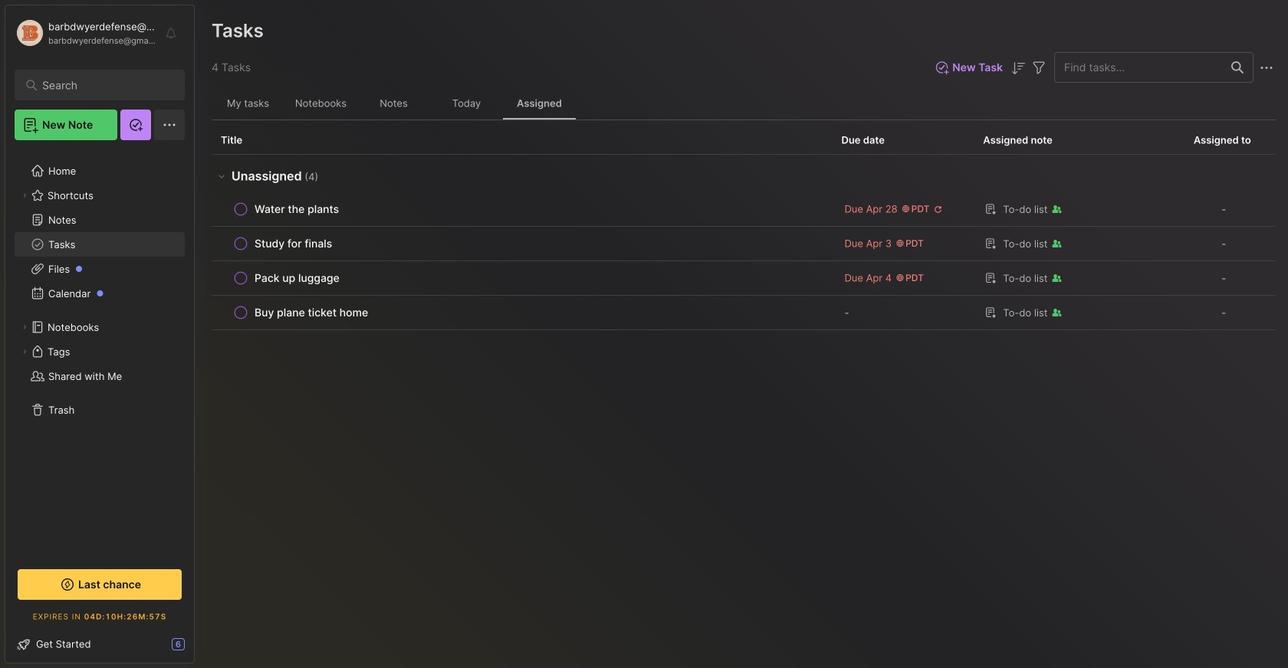 Task type: vqa. For each thing, say whether or not it's contained in the screenshot.
WHAT'S NEW FIELD
no



Task type: locate. For each thing, give the bounding box(es) containing it.
more actions and view options image
[[1258, 59, 1276, 77]]

Account field
[[15, 18, 156, 48]]

buy plane ticket home 4 cell
[[255, 305, 368, 321]]

tree
[[5, 150, 194, 553]]

tree inside main element
[[5, 150, 194, 553]]

filter tasks image
[[1030, 59, 1048, 77]]

Filter tasks field
[[1030, 58, 1048, 77]]

row
[[212, 193, 1276, 227], [221, 199, 823, 220], [212, 227, 1276, 262], [221, 233, 823, 255], [212, 262, 1276, 296], [221, 268, 823, 289], [212, 296, 1276, 331], [221, 302, 823, 324]]

Sort tasks by… field
[[1009, 58, 1028, 78]]

None search field
[[42, 76, 165, 94]]

row group
[[212, 155, 1276, 331]]

click to collapse image
[[194, 640, 205, 659]]

Find tasks… text field
[[1055, 55, 1223, 80]]

none search field inside main element
[[42, 76, 165, 94]]

expand notebooks image
[[20, 323, 29, 332]]

expand tags image
[[20, 347, 29, 357]]

Search text field
[[42, 78, 165, 93]]



Task type: describe. For each thing, give the bounding box(es) containing it.
pack up luggage 3 cell
[[255, 271, 340, 286]]

More actions and view options field
[[1254, 58, 1276, 77]]

Help and Learning task checklist field
[[5, 633, 194, 657]]

collapse unassigned image
[[216, 170, 228, 182]]

study for finals 2 cell
[[255, 236, 332, 252]]

water the plants 1 cell
[[255, 202, 339, 217]]

main element
[[0, 0, 199, 669]]



